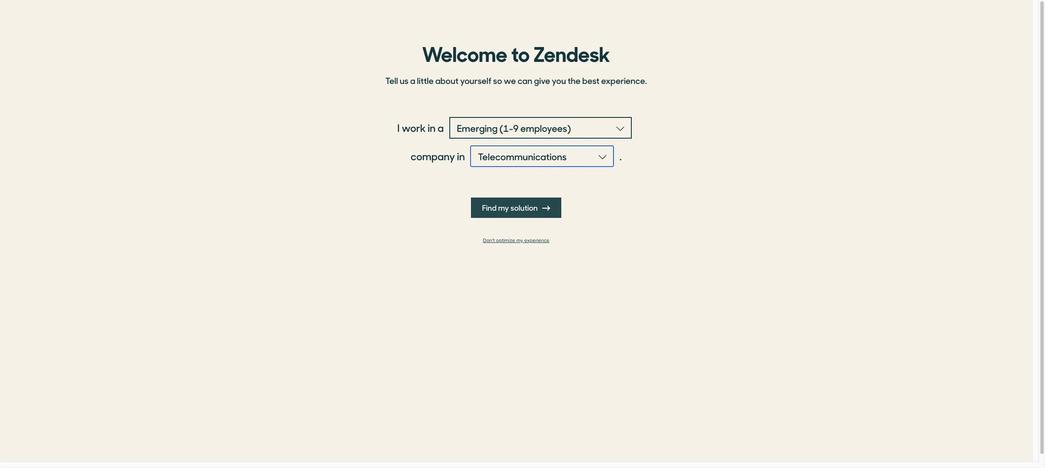 Task type: describe. For each thing, give the bounding box(es) containing it.
tell us a little about yourself so we can give you the best experience.
[[385, 74, 647, 87]]

can
[[518, 74, 532, 87]]

best
[[582, 74, 600, 87]]

zendesk
[[534, 38, 610, 67]]

i
[[397, 121, 400, 135]]

solution
[[511, 202, 538, 213]]

to
[[511, 38, 530, 67]]

us
[[400, 74, 409, 87]]

.
[[620, 149, 622, 163]]

welcome
[[422, 38, 507, 67]]

yourself
[[460, 74, 492, 87]]

give
[[534, 74, 550, 87]]

1 horizontal spatial a
[[438, 121, 444, 135]]

the
[[568, 74, 581, 87]]

find     my solution
[[482, 202, 539, 213]]

don't optimize my experience link
[[380, 238, 652, 244]]

0 vertical spatial in
[[428, 121, 436, 135]]

experience
[[524, 238, 549, 244]]

company
[[411, 149, 455, 163]]



Task type: vqa. For each thing, say whether or not it's contained in the screenshot.
optimize
yes



Task type: locate. For each thing, give the bounding box(es) containing it.
0 horizontal spatial in
[[428, 121, 436, 135]]

0 horizontal spatial a
[[410, 74, 415, 87]]

1 horizontal spatial my
[[516, 238, 523, 244]]

optimize
[[496, 238, 515, 244]]

find
[[482, 202, 497, 213]]

0 horizontal spatial my
[[498, 202, 509, 213]]

in right company
[[457, 149, 465, 163]]

1 horizontal spatial in
[[457, 149, 465, 163]]

1 vertical spatial in
[[457, 149, 465, 163]]

welcome to zendesk
[[422, 38, 610, 67]]

my right optimize
[[516, 238, 523, 244]]

little
[[417, 74, 434, 87]]

so
[[493, 74, 502, 87]]

my right find
[[498, 202, 509, 213]]

my inside button
[[498, 202, 509, 213]]

0 vertical spatial a
[[410, 74, 415, 87]]

tell
[[385, 74, 398, 87]]

company in
[[411, 149, 465, 163]]

don't optimize my experience
[[483, 238, 549, 244]]

a right work
[[438, 121, 444, 135]]

you
[[552, 74, 566, 87]]

in right work
[[428, 121, 436, 135]]

my
[[498, 202, 509, 213], [516, 238, 523, 244]]

don't
[[483, 238, 495, 244]]

we
[[504, 74, 516, 87]]

0 vertical spatial my
[[498, 202, 509, 213]]

in
[[428, 121, 436, 135], [457, 149, 465, 163]]

1 vertical spatial a
[[438, 121, 444, 135]]

work
[[402, 121, 426, 135]]

arrow right image
[[543, 205, 550, 212]]

about
[[435, 74, 459, 87]]

1 vertical spatial my
[[516, 238, 523, 244]]

a right us
[[410, 74, 415, 87]]

experience.
[[601, 74, 647, 87]]

i work in a
[[397, 121, 444, 135]]

find     my solution button
[[471, 198, 561, 218]]

a
[[410, 74, 415, 87], [438, 121, 444, 135]]



